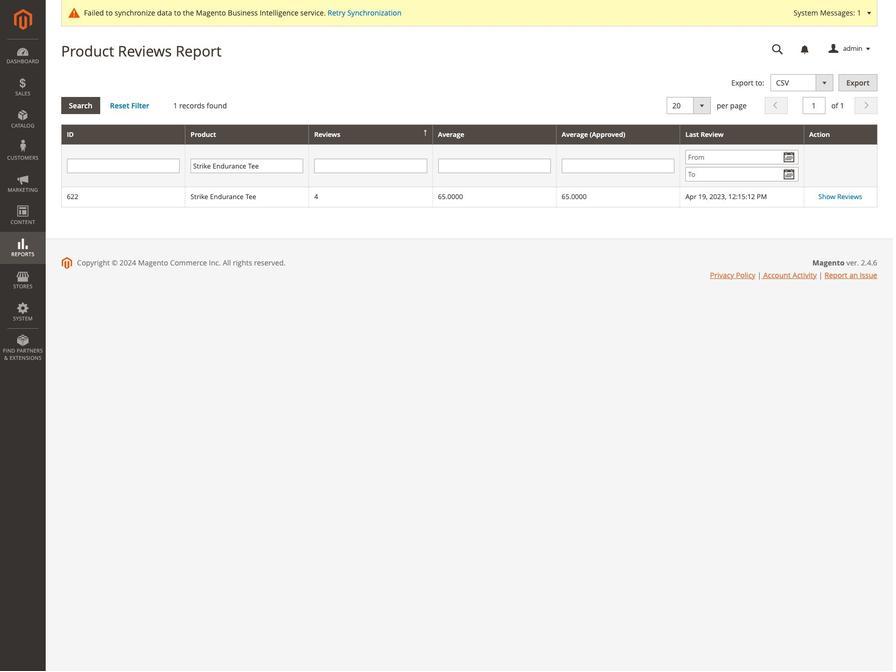 Task type: describe. For each thing, give the bounding box(es) containing it.
To text field
[[685, 167, 798, 182]]

From text field
[[685, 150, 798, 165]]



Task type: locate. For each thing, give the bounding box(es) containing it.
None text field
[[191, 159, 303, 173], [438, 159, 551, 173], [191, 159, 303, 173], [438, 159, 551, 173]]

menu bar
[[0, 39, 46, 367]]

magento admin panel image
[[14, 9, 32, 30]]

None text field
[[765, 40, 791, 58], [802, 97, 825, 114], [67, 159, 180, 173], [314, 159, 427, 173], [562, 159, 675, 173], [765, 40, 791, 58], [802, 97, 825, 114], [67, 159, 180, 173], [314, 159, 427, 173], [562, 159, 675, 173]]



